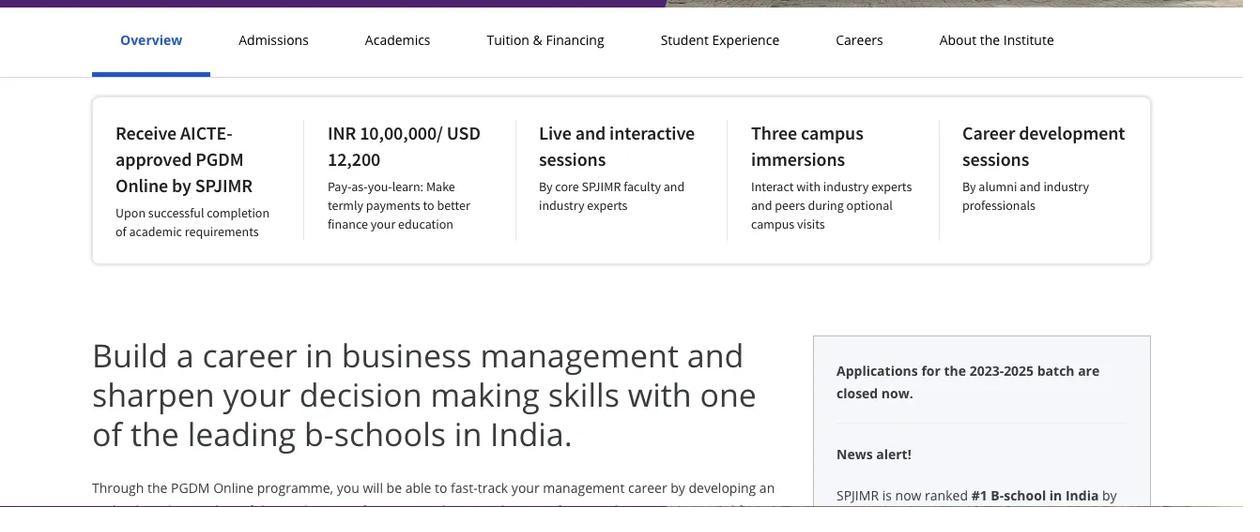 Task type: locate. For each thing, give the bounding box(es) containing it.
required
[[681, 502, 734, 508]]

financing
[[546, 31, 604, 49]]

faculty
[[624, 178, 661, 195]]

1 vertical spatial online
[[213, 479, 254, 497]]

pgdm up understanding
[[171, 479, 210, 497]]

with up during
[[796, 178, 821, 195]]

0 vertical spatial career
[[202, 334, 297, 377]]

0 vertical spatial online
[[115, 174, 168, 198]]

campus up immersions
[[801, 122, 864, 145]]

1 horizontal spatial by
[[671, 479, 685, 497]]

experts
[[871, 178, 912, 195], [587, 197, 628, 214]]

through the pgdm online programme, you will be able to fast-track your management career by developing an in-depth understanding of diverse business functions and gaining the cross-functional expertise required fo
[[92, 479, 775, 508]]

successful
[[148, 205, 204, 222]]

0 horizontal spatial to
[[423, 197, 434, 214]]

business up schools
[[341, 334, 472, 377]]

inr
[[328, 122, 356, 145]]

0 horizontal spatial in
[[305, 334, 333, 377]]

functions
[[361, 502, 418, 508]]

0 horizontal spatial spjimr
[[195, 174, 253, 198]]

and inside three campus immersions interact with industry experts and peers during optional campus visits
[[751, 197, 772, 214]]

1 vertical spatial experts
[[587, 197, 628, 214]]

professionals
[[962, 197, 1036, 214]]

0 vertical spatial management
[[480, 334, 679, 377]]

online up understanding
[[213, 479, 254, 497]]

1 horizontal spatial experts
[[871, 178, 912, 195]]

spjimr up completion
[[195, 174, 253, 198]]

three
[[751, 122, 797, 145]]

business inside build a career in business management and sharpen your decision making skills with one of the leading b-schools in india.
[[341, 334, 472, 377]]

0 vertical spatial with
[[796, 178, 821, 195]]

by left alumni
[[962, 178, 976, 195]]

your up cross-
[[512, 479, 540, 497]]

to
[[423, 197, 434, 214], [435, 479, 447, 497]]

industry down development
[[1044, 178, 1089, 195]]

the inside applications for the 2023-2025 batch are closed now.
[[944, 362, 966, 380]]

1 vertical spatial pgdm
[[171, 479, 210, 497]]

management inside through the pgdm online programme, you will be able to fast-track your management career by developing an in-depth understanding of diverse business functions and gaining the cross-functional expertise required fo
[[543, 479, 625, 497]]

0 vertical spatial experts
[[871, 178, 912, 195]]

experts down faculty
[[587, 197, 628, 214]]

1 horizontal spatial industry
[[823, 178, 869, 195]]

by inside career development sessions by alumni and industry professionals
[[962, 178, 976, 195]]

sessions up core on the top left
[[539, 148, 606, 171]]

spjimr
[[195, 174, 253, 198], [582, 178, 621, 195], [837, 487, 879, 505]]

2 sessions from the left
[[962, 148, 1029, 171]]

in up b-
[[305, 334, 333, 377]]

visits
[[797, 216, 825, 233]]

2 horizontal spatial spjimr
[[837, 487, 879, 505]]

online inside receive aicte- approved pgdm online by spjimr upon successful completion of academic requirements
[[115, 174, 168, 198]]

2 by from the left
[[962, 178, 976, 195]]

your inside through the pgdm online programme, you will be able to fast-track your management career by developing an in-depth understanding of diverse business functions and gaining the cross-functional expertise required fo
[[512, 479, 540, 497]]

1 horizontal spatial to
[[435, 479, 447, 497]]

receive
[[115, 122, 177, 145]]

1 vertical spatial of
[[92, 413, 122, 456]]

of
[[115, 223, 126, 240], [92, 413, 122, 456], [241, 502, 253, 508]]

build a career in business management and sharpen your decision making skills with one of the leading b-schools in india.
[[92, 334, 757, 456]]

0 vertical spatial to
[[423, 197, 434, 214]]

spjimr left is
[[837, 487, 879, 505]]

experts up optional
[[871, 178, 912, 195]]

experts inside live and interactive sessions by core spjimr faculty and industry experts
[[587, 197, 628, 214]]

is
[[882, 487, 892, 505]]

with left one
[[628, 373, 692, 417]]

career right a
[[202, 334, 297, 377]]

career
[[202, 334, 297, 377], [628, 479, 667, 497]]

an
[[759, 479, 775, 497]]

online down approved
[[115, 174, 168, 198]]

of down upon
[[115, 223, 126, 240]]

of inside build a career in business management and sharpen your decision making skills with one of the leading b-schools in india.
[[92, 413, 122, 456]]

spjimr right core on the top left
[[582, 178, 621, 195]]

2 vertical spatial of
[[241, 502, 253, 508]]

a
[[176, 334, 194, 377]]

to right able
[[435, 479, 447, 497]]

1 by from the left
[[539, 178, 553, 195]]

programme,
[[257, 479, 333, 497]]

1 vertical spatial your
[[223, 373, 291, 417]]

your
[[371, 216, 396, 233], [223, 373, 291, 417], [512, 479, 540, 497]]

in
[[305, 334, 333, 377], [454, 413, 482, 456], [1050, 487, 1062, 505]]

you
[[337, 479, 359, 497]]

academic
[[129, 223, 182, 240]]

admissions link
[[233, 31, 314, 49]]

by
[[539, 178, 553, 195], [962, 178, 976, 195]]

0 horizontal spatial sessions
[[539, 148, 606, 171]]

0 vertical spatial business
[[341, 334, 472, 377]]

1 horizontal spatial career
[[628, 479, 667, 497]]

requirements
[[185, 223, 259, 240]]

b-
[[991, 487, 1004, 505]]

now.
[[882, 384, 913, 402]]

0 horizontal spatial experts
[[587, 197, 628, 214]]

termly
[[328, 197, 363, 214]]

in up fast-
[[454, 413, 482, 456]]

alumni
[[979, 178, 1017, 195]]

industry
[[823, 178, 869, 195], [1044, 178, 1089, 195], [539, 197, 585, 214]]

sessions down the career
[[962, 148, 1029, 171]]

completion
[[207, 205, 270, 222]]

of up through
[[92, 413, 122, 456]]

1 vertical spatial to
[[435, 479, 447, 497]]

management up india.
[[480, 334, 679, 377]]

now
[[895, 487, 922, 505]]

to inside through the pgdm online programme, you will be able to fast-track your management career by developing an in-depth understanding of diverse business functions and gaining the cross-functional expertise required fo
[[435, 479, 447, 497]]

1 vertical spatial management
[[543, 479, 625, 497]]

core
[[555, 178, 579, 195]]

business down you
[[304, 502, 358, 508]]

your inside build a career in business management and sharpen your decision making skills with one of the leading b-schools in india.
[[223, 373, 291, 417]]

pgdm down aicte-
[[196, 148, 244, 171]]

and inside career development sessions by alumni and industry professionals
[[1020, 178, 1041, 195]]

functional
[[556, 502, 618, 508]]

business
[[341, 334, 472, 377], [304, 502, 358, 508]]

0 vertical spatial of
[[115, 223, 126, 240]]

in-
[[92, 502, 108, 508]]

sessions
[[539, 148, 606, 171], [962, 148, 1029, 171]]

0 horizontal spatial by
[[539, 178, 553, 195]]

schools
[[334, 413, 446, 456]]

news alert!
[[837, 446, 911, 463]]

1 sessions from the left
[[539, 148, 606, 171]]

experts inside three campus immersions interact with industry experts and peers during optional campus visits
[[871, 178, 912, 195]]

better
[[437, 197, 470, 214]]

2 horizontal spatial by
[[837, 487, 1117, 508]]

pgdm
[[196, 148, 244, 171], [171, 479, 210, 497]]

1 vertical spatial business
[[304, 502, 358, 508]]

with
[[796, 178, 821, 195], [628, 373, 692, 417]]

&
[[533, 31, 543, 49]]

developing
[[689, 479, 756, 497]]

management up functional
[[543, 479, 625, 497]]

to up "education"
[[423, 197, 434, 214]]

0 vertical spatial pgdm
[[196, 148, 244, 171]]

spjimr inside receive aicte- approved pgdm online by spjimr upon successful completion of academic requirements
[[195, 174, 253, 198]]

0 horizontal spatial career
[[202, 334, 297, 377]]

career up expertise
[[628, 479, 667, 497]]

2 horizontal spatial industry
[[1044, 178, 1089, 195]]

the right for
[[944, 362, 966, 380]]

alert!
[[876, 446, 911, 463]]

diverse
[[256, 502, 301, 508]]

in left india
[[1050, 487, 1062, 505]]

1 horizontal spatial campus
[[801, 122, 864, 145]]

your down payments
[[371, 216, 396, 233]]

0 horizontal spatial industry
[[539, 197, 585, 214]]

2 horizontal spatial your
[[512, 479, 540, 497]]

with inside build a career in business management and sharpen your decision making skills with one of the leading b-schools in india.
[[628, 373, 692, 417]]

during
[[808, 197, 844, 214]]

the up through
[[130, 413, 179, 456]]

about the institute
[[940, 31, 1054, 49]]

the
[[980, 31, 1000, 49], [944, 362, 966, 380], [130, 413, 179, 456], [147, 479, 167, 497], [496, 502, 517, 508]]

interactive
[[609, 122, 695, 145]]

are
[[1078, 362, 1100, 380]]

1 horizontal spatial in
[[454, 413, 482, 456]]

1 vertical spatial campus
[[751, 216, 794, 233]]

understanding
[[147, 502, 237, 508]]

campus down peers at top
[[751, 216, 794, 233]]

0 horizontal spatial online
[[115, 174, 168, 198]]

depth
[[108, 502, 144, 508]]

gaining
[[449, 502, 493, 508]]

0 horizontal spatial your
[[223, 373, 291, 417]]

1 horizontal spatial online
[[213, 479, 254, 497]]

1 vertical spatial with
[[628, 373, 692, 417]]

1 horizontal spatial spjimr
[[582, 178, 621, 195]]

1 horizontal spatial with
[[796, 178, 821, 195]]

0 vertical spatial your
[[371, 216, 396, 233]]

1 horizontal spatial by
[[962, 178, 976, 195]]

your left b-
[[223, 373, 291, 417]]

2 horizontal spatial in
[[1050, 487, 1062, 505]]

1 horizontal spatial your
[[371, 216, 396, 233]]

industry inside career development sessions by alumni and industry professionals
[[1044, 178, 1089, 195]]

1 vertical spatial career
[[628, 479, 667, 497]]

usd
[[447, 122, 481, 145]]

making
[[430, 373, 540, 417]]

spjimr inside live and interactive sessions by core spjimr faculty and industry experts
[[582, 178, 621, 195]]

industry down core on the top left
[[539, 197, 585, 214]]

career
[[962, 122, 1015, 145]]

of left diverse
[[241, 502, 253, 508]]

0 horizontal spatial with
[[628, 373, 692, 417]]

0 horizontal spatial campus
[[751, 216, 794, 233]]

of inside through the pgdm online programme, you will be able to fast-track your management career by developing an in-depth understanding of diverse business functions and gaining the cross-functional expertise required fo
[[241, 502, 253, 508]]

1 horizontal spatial sessions
[[962, 148, 1029, 171]]

2 vertical spatial in
[[1050, 487, 1062, 505]]

ranked
[[925, 487, 968, 505]]

by left core on the top left
[[539, 178, 553, 195]]

2 vertical spatial your
[[512, 479, 540, 497]]

0 horizontal spatial by
[[172, 174, 191, 198]]

three campus immersions interact with industry experts and peers during optional campus visits
[[751, 122, 912, 233]]

management
[[480, 334, 679, 377], [543, 479, 625, 497]]

industry up during
[[823, 178, 869, 195]]

decision
[[299, 373, 422, 417]]

by
[[172, 174, 191, 198], [671, 479, 685, 497], [837, 487, 1117, 508]]



Task type: vqa. For each thing, say whether or not it's contained in the screenshot.


Task type: describe. For each thing, give the bounding box(es) containing it.
and inside through the pgdm online programme, you will be able to fast-track your management career by developing an in-depth understanding of diverse business functions and gaining the cross-functional expertise required fo
[[422, 502, 445, 508]]

by inside receive aicte- approved pgdm online by spjimr upon successful completion of academic requirements
[[172, 174, 191, 198]]

as-
[[351, 178, 368, 195]]

finance
[[328, 216, 368, 233]]

to inside the inr 10,00,000/ usd 12,200 pay-as-you-learn: make termly payments to better finance your education
[[423, 197, 434, 214]]

0 vertical spatial campus
[[801, 122, 864, 145]]

0 vertical spatial in
[[305, 334, 333, 377]]

applications
[[837, 362, 918, 380]]

approved
[[115, 148, 192, 171]]

tuition
[[487, 31, 529, 49]]

management inside build a career in business management and sharpen your decision making skills with one of the leading b-schools in india.
[[480, 334, 679, 377]]

build
[[92, 334, 168, 377]]

you-
[[368, 178, 392, 195]]

aicte-
[[180, 122, 232, 145]]

your inside the inr 10,00,000/ usd 12,200 pay-as-you-learn: make termly payments to better finance your education
[[371, 216, 396, 233]]

academics
[[365, 31, 431, 49]]

cross-
[[520, 502, 556, 508]]

overview
[[120, 31, 182, 49]]

track
[[478, 479, 508, 497]]

2023-
[[970, 362, 1004, 380]]

news
[[837, 446, 873, 463]]

pgdm inside through the pgdm online programme, you will be able to fast-track your management career by developing an in-depth understanding of diverse business functions and gaining the cross-functional expertise required fo
[[171, 479, 210, 497]]

by inside through the pgdm online programme, you will be able to fast-track your management career by developing an in-depth understanding of diverse business functions and gaining the cross-functional expertise required fo
[[671, 479, 685, 497]]

sharpen
[[92, 373, 215, 417]]

about
[[940, 31, 977, 49]]

batch
[[1037, 362, 1075, 380]]

learn:
[[392, 178, 424, 195]]

spjimr for sessions
[[582, 178, 621, 195]]

admissions
[[239, 31, 309, 49]]

immersions
[[751, 148, 845, 171]]

2025
[[1004, 362, 1034, 380]]

live
[[539, 122, 572, 145]]

expertise
[[621, 502, 678, 508]]

business inside through the pgdm online programme, you will be able to fast-track your management career by developing an in-depth understanding of diverse business functions and gaining the cross-functional expertise required fo
[[304, 502, 358, 508]]

able
[[405, 479, 431, 497]]

12,200
[[328, 148, 380, 171]]

leading
[[187, 413, 296, 456]]

by inside live and interactive sessions by core spjimr faculty and industry experts
[[539, 178, 553, 195]]

tuition & financing link
[[481, 31, 610, 49]]

#1
[[971, 487, 987, 505]]

career development sessions by alumni and industry professionals
[[962, 122, 1125, 214]]

payments
[[366, 197, 420, 214]]

india.
[[490, 413, 573, 456]]

academics link
[[359, 31, 436, 49]]

the down track
[[496, 502, 517, 508]]

10,00,000/
[[360, 122, 443, 145]]

b-
[[304, 413, 334, 456]]

pay-
[[328, 178, 351, 195]]

through
[[92, 479, 144, 497]]

applications for the 2023-2025 batch are closed now.
[[837, 362, 1100, 402]]

be
[[386, 479, 402, 497]]

student experience
[[661, 31, 780, 49]]

receive aicte- approved pgdm online by spjimr upon successful completion of academic requirements
[[115, 122, 270, 240]]

the up understanding
[[147, 479, 167, 497]]

spjimr for pgdm
[[195, 174, 253, 198]]

development
[[1019, 122, 1125, 145]]

student experience link
[[655, 31, 785, 49]]

career inside through the pgdm online programme, you will be able to fast-track your management career by developing an in-depth understanding of diverse business functions and gaining the cross-functional expertise required fo
[[628, 479, 667, 497]]

industry inside live and interactive sessions by core spjimr faculty and industry experts
[[539, 197, 585, 214]]

one
[[700, 373, 757, 417]]

the right about
[[980, 31, 1000, 49]]

skills
[[548, 373, 620, 417]]

inr 10,00,000/ usd 12,200 pay-as-you-learn: make termly payments to better finance your education
[[328, 122, 481, 233]]

tuition & financing
[[487, 31, 604, 49]]

for
[[921, 362, 941, 380]]

experience
[[712, 31, 780, 49]]

optional
[[847, 197, 893, 214]]

about the institute link
[[934, 31, 1060, 49]]

school
[[1004, 487, 1046, 505]]

of inside receive aicte- approved pgdm online by spjimr upon successful completion of academic requirements
[[115, 223, 126, 240]]

peers
[[775, 197, 805, 214]]

fast-
[[451, 479, 478, 497]]

careers
[[836, 31, 883, 49]]

live and interactive sessions by core spjimr faculty and industry experts
[[539, 122, 695, 214]]

online inside through the pgdm online programme, you will be able to fast-track your management career by developing an in-depth understanding of diverse business functions and gaining the cross-functional expertise required fo
[[213, 479, 254, 497]]

the inside build a career in business management and sharpen your decision making skills with one of the leading b-schools in india.
[[130, 413, 179, 456]]

student
[[661, 31, 709, 49]]

education
[[398, 216, 453, 233]]

india
[[1066, 487, 1099, 505]]

sessions inside live and interactive sessions by core spjimr faculty and industry experts
[[539, 148, 606, 171]]

pgdm inside receive aicte- approved pgdm online by spjimr upon successful completion of academic requirements
[[196, 148, 244, 171]]

upon
[[115, 205, 146, 222]]

institute
[[1004, 31, 1054, 49]]

with inside three campus immersions interact with industry experts and peers during optional campus visits
[[796, 178, 821, 195]]

sessions inside career development sessions by alumni and industry professionals
[[962, 148, 1029, 171]]

industry inside three campus immersions interact with industry experts and peers during optional campus visits
[[823, 178, 869, 195]]

career inside build a career in business management and sharpen your decision making skills with one of the leading b-schools in india.
[[202, 334, 297, 377]]

interact
[[751, 178, 794, 195]]

and inside build a career in business management and sharpen your decision making skills with one of the leading b-schools in india.
[[687, 334, 744, 377]]

make
[[426, 178, 455, 195]]

careers link
[[830, 31, 889, 49]]

1 vertical spatial in
[[454, 413, 482, 456]]

overview link
[[115, 31, 188, 49]]



